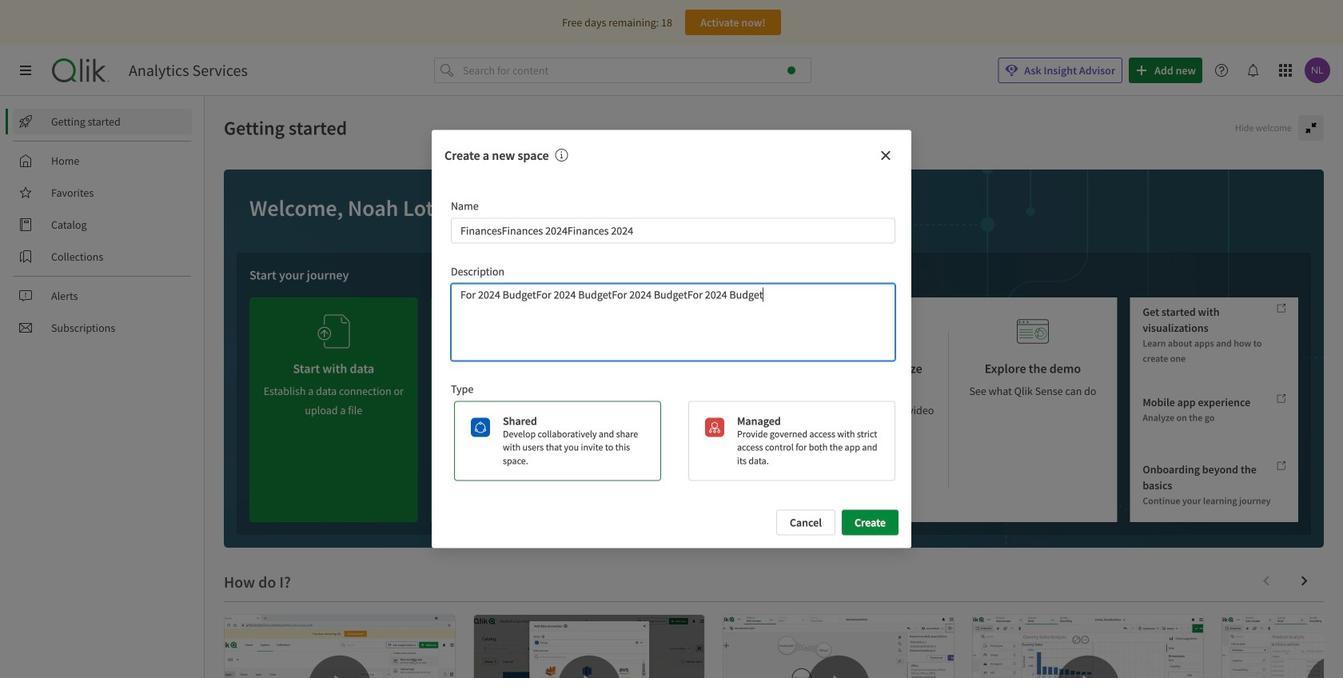 Task type: describe. For each thing, give the bounding box(es) containing it.
navigation pane element
[[0, 102, 204, 347]]

analytics services element
[[129, 61, 248, 80]]

close image
[[880, 149, 892, 162]]

close sidebar menu image
[[19, 64, 32, 77]]



Task type: locate. For each thing, give the bounding box(es) containing it.
home badge image
[[788, 66, 796, 74]]

explore the demo image
[[1017, 310, 1049, 353]]

dialog
[[432, 130, 912, 548]]

None text field
[[451, 283, 896, 361]]

invite users image
[[499, 304, 531, 346]]

option group
[[448, 401, 896, 481]]

hide welcome image
[[1305, 122, 1318, 134]]

None text field
[[451, 218, 896, 243]]

main content
[[205, 96, 1343, 678]]



Task type: vqa. For each thing, say whether or not it's contained in the screenshot.
tab list on the top of the page
no



